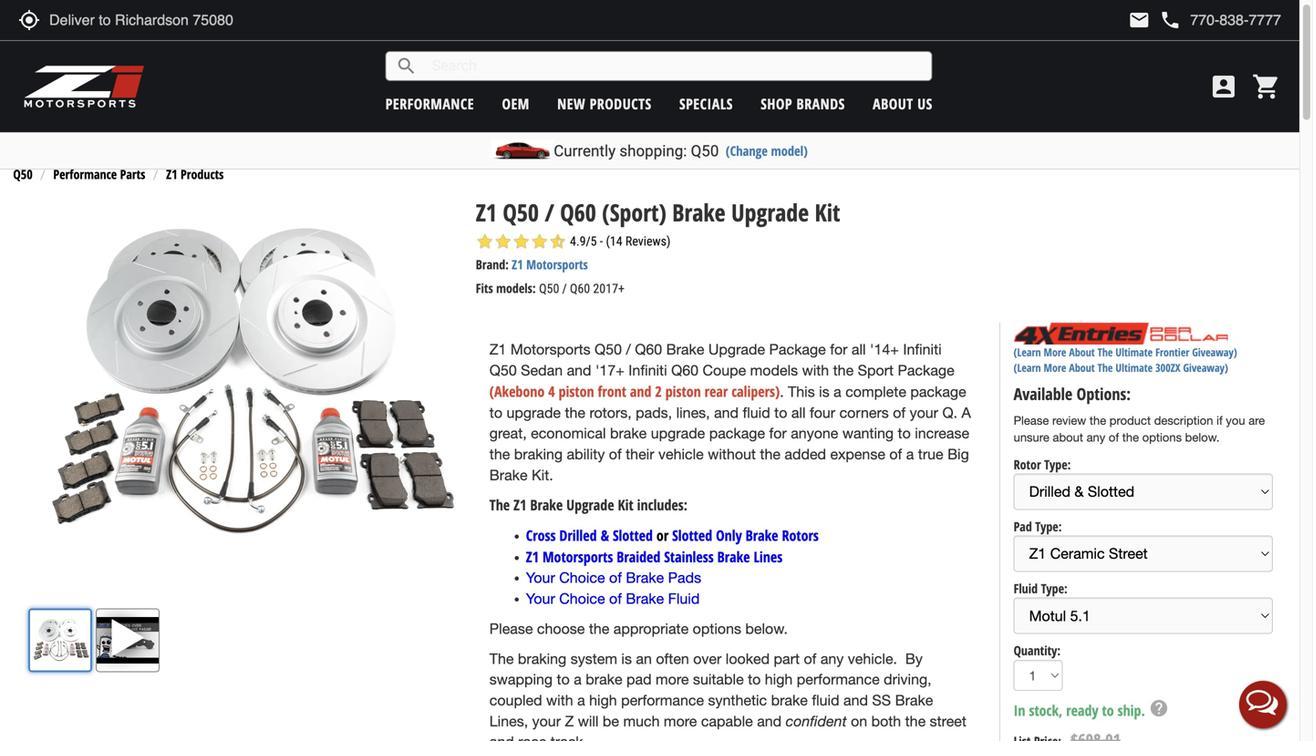 Task type: describe. For each thing, give the bounding box(es) containing it.
0 vertical spatial more
[[656, 671, 689, 688]]

the down great,
[[490, 495, 510, 515]]

z1 products
[[166, 166, 224, 183]]

their vehicle
[[626, 446, 704, 463]]

fits
[[476, 280, 493, 297]]

the up "economical"
[[565, 404, 586, 421]]

brand:
[[476, 256, 509, 273]]

braking inside the braking system is an often over looked part of any vehicle.  by swapping to a brake pad more suitable to high performance driving, coupled with a high performance synthetic brake fluid and ss brake lines, your z will be much more capable and
[[518, 651, 567, 667]]

the down (learn more about the ultimate frontier giveaway) link
[[1098, 360, 1113, 375]]

4 star from the left
[[531, 233, 549, 251]]

brake inside the braking system is an often over looked part of any vehicle.  by swapping to a brake pad more suitable to high performance driving, coupled with a high performance synthetic brake fluid and ss brake lines, your z will be much more capable and
[[895, 692, 933, 709]]

of right the ability
[[609, 446, 622, 463]]

lines
[[754, 547, 783, 567]]

brake down kit.
[[530, 495, 563, 515]]

(change model) link
[[726, 142, 808, 160]]

performance link
[[386, 94, 474, 114]]

brake up appropriate
[[626, 591, 664, 607]]

is inside the braking system is an often over looked part of any vehicle.  by swapping to a brake pad more suitable to high performance driving, coupled with a high performance synthetic brake fluid and ss brake lines, your z will be much more capable and
[[621, 651, 632, 667]]

q60 up 4.9/5 -
[[560, 196, 596, 228]]

z1 up brand:
[[476, 196, 497, 228]]

4.9/5 -
[[570, 234, 603, 249]]

0 vertical spatial /
[[545, 196, 554, 228]]

star_half
[[549, 233, 567, 251]]

of down complete at the right bottom of page
[[893, 404, 906, 421]]

motorsports inside cross drilled & slotted or slotted only brake rotors z1 motorsports braided stainless brake lines your choice of brake pads your choice of brake fluid
[[543, 547, 613, 567]]

coupled
[[490, 692, 542, 709]]

the braking system is an often over looked part of any vehicle.  by swapping to a brake pad more suitable to high performance driving, coupled with a high performance synthetic brake fluid and ss brake lines, your z will be much more capable and
[[490, 651, 933, 730]]

shopping_cart link
[[1248, 72, 1281, 101]]

the down "product"
[[1122, 431, 1139, 445]]

by
[[905, 651, 923, 667]]

this
[[788, 383, 815, 400]]

shop brands link
[[761, 94, 845, 114]]

over
[[693, 651, 722, 667]]

cross
[[526, 526, 556, 545]]

oem link
[[502, 94, 530, 114]]

2 ultimate from the top
[[1116, 360, 1153, 375]]

1 horizontal spatial infiniti
[[903, 341, 942, 358]]

2 slotted from the left
[[672, 526, 712, 545]]

2 more from the top
[[1044, 360, 1067, 375]]

new
[[557, 94, 586, 114]]

q50 left (change
[[691, 142, 719, 160]]

quantity:
[[1014, 642, 1061, 660]]

2 star from the left
[[494, 233, 512, 251]]

the up (learn more about the ultimate 300zx giveaway) link
[[1098, 345, 1113, 360]]

your inside . this is a complete package to upgrade the rotors, pads, lines, and fluid to all four corners of your q. a great, economical brake upgrade package for anyone wanting to increase the braking ability of their vehicle without the added expense of a true big brake kit.
[[910, 404, 938, 421]]

braking inside . this is a complete package to upgrade the rotors, pads, lines, and fluid to all four corners of your q. a great, economical brake upgrade package for anyone wanting to increase the braking ability of their vehicle without the added expense of a true big brake kit.
[[514, 446, 563, 463]]

z1 up cross
[[514, 495, 527, 515]]

1 slotted from the left
[[613, 526, 653, 545]]

q. a
[[942, 404, 971, 421]]

0 horizontal spatial high
[[589, 692, 617, 709]]

to up z
[[557, 671, 570, 688]]

performance parts
[[53, 166, 145, 183]]

any inside (learn more about the ultimate frontier giveaway) (learn more about the ultimate 300zx giveaway) available options: please review the product description if you are unsure about any of the options below.
[[1087, 431, 1106, 445]]

added
[[785, 446, 826, 463]]

ship.
[[1118, 701, 1145, 721]]

and inside z1 motorsports q50 / q60 brake upgrade package for all '14+ infiniti q50 sedan and '17+ infiniti q60 coupe models with the sport package (akebono 4 piston front and 2 piston rear calipers)
[[630, 382, 652, 401]]

rotors, pads,
[[590, 404, 672, 421]]

and '17+
[[567, 362, 625, 379]]

of inside the braking system is an often over looked part of any vehicle.  by swapping to a brake pad more suitable to high performance driving, coupled with a high performance synthetic brake fluid and ss brake lines, your z will be much more capable and
[[804, 651, 817, 667]]

'14+
[[870, 341, 899, 358]]

calipers)
[[732, 382, 780, 401]]

0 horizontal spatial kit
[[618, 495, 634, 515]]

options
[[1142, 431, 1182, 445]]

currently shopping: q50 (change model)
[[554, 142, 808, 160]]

0 horizontal spatial performance
[[386, 94, 474, 114]]

confident
[[786, 713, 851, 730]]

1 ultimate from the top
[[1116, 345, 1153, 360]]

all inside z1 motorsports q50 / q60 brake upgrade package for all '14+ infiniti q50 sedan and '17+ infiniti q60 coupe models with the sport package (akebono 4 piston front and 2 piston rear calipers)
[[852, 341, 866, 358]]

Search search field
[[417, 52, 932, 80]]

specials link
[[679, 94, 733, 114]]

(sport)
[[602, 196, 667, 228]]

brake inside the braking system is an often over looked part of any vehicle.  by swapping to a brake pad more suitable to high performance driving, coupled with a high performance synthetic brake fluid and ss brake lines, your z will be much more capable and
[[771, 692, 808, 709]]

please choose the appropriate options below.
[[490, 621, 788, 637]]

corners
[[840, 404, 889, 421]]

1 vertical spatial package
[[898, 362, 955, 379]]

fluid type:
[[1014, 580, 1068, 597]]

rotors
[[782, 526, 819, 545]]

anyone
[[791, 425, 838, 442]]

system
[[571, 651, 617, 667]]

z1 motorsports logo image
[[23, 64, 145, 109]]

will
[[578, 713, 599, 730]]

phone link
[[1159, 9, 1281, 31]]

1 vertical spatial about
[[1069, 345, 1095, 360]]

the z1 brake upgrade kit includes:
[[490, 495, 688, 515]]

upgrade for kit
[[731, 196, 809, 228]]

with inside the braking system is an often over looked part of any vehicle.  by swapping to a brake pad more suitable to high performance driving, coupled with a high performance synthetic brake fluid and ss brake lines, your z will be much more capable and
[[546, 692, 573, 709]]

account_box link
[[1205, 72, 1243, 101]]

pads
[[668, 570, 701, 587]]

oem
[[502, 94, 530, 114]]

the inside z1 motorsports q50 / q60 brake upgrade package for all '14+ infiniti q50 sedan and '17+ infiniti q60 coupe models with the sport package (akebono 4 piston front and 2 piston rear calipers)
[[833, 362, 854, 379]]

options below.
[[693, 621, 788, 637]]

drilled &
[[559, 526, 609, 545]]

q50 up the and '17+
[[595, 341, 622, 358]]

0 vertical spatial about
[[873, 94, 914, 114]]

without
[[708, 446, 756, 463]]

about us link
[[873, 94, 933, 114]]

race
[[518, 734, 547, 741]]

coupe
[[703, 362, 746, 379]]

brake inside z1 q50 / q60 (sport) brake upgrade kit star star star star star_half 4.9/5 - (14 reviews) brand: z1 motorsports fits models: q50 / q60 2017+
[[672, 196, 726, 228]]

stock,
[[1029, 701, 1063, 721]]

product
[[1110, 414, 1151, 428]]

performance
[[53, 166, 117, 183]]

fluid inside . this is a complete package to upgrade the rotors, pads, lines, and fluid to all four corners of your q. a great, economical brake upgrade package for anyone wanting to increase the braking ability of their vehicle without the added expense of a true big brake kit.
[[743, 404, 770, 421]]

1 vertical spatial giveaway)
[[1183, 360, 1228, 375]]

1 choice from the top
[[559, 570, 605, 587]]

(learn more about the ultimate frontier giveaway) link
[[1014, 345, 1237, 360]]

to down the looked
[[748, 671, 761, 688]]

performance parts link
[[53, 166, 145, 183]]

and inside . this is a complete package to upgrade the rotors, pads, lines, and fluid to all four corners of your q. a great, economical brake upgrade package for anyone wanting to increase the braking ability of their vehicle without the added expense of a true big brake kit.
[[714, 404, 739, 421]]

1 vertical spatial more
[[664, 713, 697, 730]]

your inside the braking system is an often over looked part of any vehicle.  by swapping to a brake pad more suitable to high performance driving, coupled with a high performance synthetic brake fluid and ss brake lines, your z will be much more capable and
[[532, 713, 561, 730]]

model)
[[771, 142, 808, 160]]

big
[[948, 446, 969, 463]]

and inside the braking system is an often over looked part of any vehicle.  by swapping to a brake pad more suitable to high performance driving, coupled with a high performance synthetic brake fluid and ss brake lines, your z will be much more capable and
[[844, 692, 868, 709]]

ss
[[872, 692, 891, 709]]

often
[[656, 651, 689, 667]]

kit.
[[532, 467, 553, 484]]

frontier
[[1156, 345, 1190, 360]]

the left added
[[760, 446, 781, 463]]

track.
[[551, 734, 587, 741]]

type: for pad type:
[[1035, 518, 1062, 535]]

2 your from the top
[[526, 591, 555, 607]]

0 horizontal spatial upgrade
[[507, 404, 561, 421]]

appropriate
[[614, 621, 689, 637]]

1 star from the left
[[476, 233, 494, 251]]

0 vertical spatial giveaway)
[[1192, 345, 1237, 360]]

z1 products link
[[166, 166, 224, 183]]

mail link
[[1128, 9, 1150, 31]]

choose
[[537, 621, 585, 637]]

new products
[[557, 94, 652, 114]]

available
[[1014, 383, 1073, 405]]

type: for fluid type:
[[1041, 580, 1068, 597]]

of up please choose the appropriate options below.
[[609, 591, 622, 607]]

brake down braided
[[626, 570, 664, 587]]

on both the street and race track.
[[490, 713, 967, 741]]

q50 down z1 motorsports link
[[539, 281, 559, 296]]

any inside the braking system is an often over looked part of any vehicle.  by swapping to a brake pad more suitable to high performance driving, coupled with a high performance synthetic brake fluid and ss brake lines, your z will be much more capable and
[[821, 651, 844, 667]]

brands
[[797, 94, 845, 114]]

a left 'true'
[[906, 446, 914, 463]]

fluid inside cross drilled & slotted or slotted only brake rotors z1 motorsports braided stainless brake lines your choice of brake pads your choice of brake fluid
[[668, 591, 700, 607]]

a up will
[[577, 692, 585, 709]]

shopping:
[[620, 142, 687, 160]]

brake inside . this is a complete package to upgrade the rotors, pads, lines, and fluid to all four corners of your q. a great, economical brake upgrade package for anyone wanting to increase the braking ability of their vehicle without the added expense of a true big brake kit.
[[610, 425, 647, 442]]

us
[[918, 94, 933, 114]]



Task type: locate. For each thing, give the bounding box(es) containing it.
for left '14+
[[830, 341, 848, 358]]

a up four
[[834, 383, 842, 400]]

rotor
[[1014, 456, 1041, 473]]

1 horizontal spatial package
[[898, 362, 955, 379]]

of right part
[[804, 651, 817, 667]]

the up system
[[589, 621, 610, 637]]

with up z
[[546, 692, 573, 709]]

the inside the braking system is an often over looked part of any vehicle.  by swapping to a brake pad more suitable to high performance driving, coupled with a high performance synthetic brake fluid and ss brake lines, your z will be much more capable and
[[490, 651, 514, 667]]

ready
[[1066, 701, 1099, 721]]

brake up confident
[[771, 692, 808, 709]]

the
[[1098, 345, 1113, 360], [1098, 360, 1113, 375], [490, 495, 510, 515], [490, 651, 514, 667]]

the left sport
[[833, 362, 854, 379]]

brake up coupe
[[666, 341, 704, 358]]

0 horizontal spatial fluid
[[743, 404, 770, 421]]

phone
[[1159, 9, 1181, 31]]

1 horizontal spatial /
[[562, 281, 567, 296]]

for up added
[[769, 425, 787, 442]]

giveaway) down frontier
[[1183, 360, 1228, 375]]

1 vertical spatial more
[[1044, 360, 1067, 375]]

wanting
[[843, 425, 894, 442]]

sport
[[858, 362, 894, 379]]

1 your from the top
[[526, 570, 555, 587]]

motorsports down star_half
[[526, 256, 588, 273]]

0 horizontal spatial infiniti
[[629, 362, 667, 379]]

0 vertical spatial infiniti
[[903, 341, 942, 358]]

to inside "in stock, ready to ship. help"
[[1102, 701, 1114, 721]]

0 vertical spatial your
[[910, 404, 938, 421]]

upgrade inside z1 q50 / q60 (sport) brake upgrade kit star star star star star_half 4.9/5 - (14 reviews) brand: z1 motorsports fits models: q50 / q60 2017+
[[731, 196, 809, 228]]

with up this
[[802, 362, 829, 379]]

mail
[[1128, 9, 1150, 31]]

1 vertical spatial brake
[[771, 692, 808, 709]]

the inside the on both the street and race track.
[[905, 713, 926, 730]]

1 horizontal spatial piston
[[665, 382, 701, 401]]

upgrade down (change model) 'link'
[[731, 196, 809, 228]]

.
[[780, 383, 784, 400]]

1 horizontal spatial any
[[1087, 431, 1106, 445]]

1 horizontal spatial package
[[910, 383, 966, 400]]

1 vertical spatial your
[[526, 591, 555, 607]]

1 horizontal spatial with
[[802, 362, 829, 379]]

about up options:
[[1069, 360, 1095, 375]]

0 vertical spatial (learn
[[1014, 345, 1041, 360]]

about up (learn more about the ultimate 300zx giveaway) link
[[1069, 345, 1095, 360]]

0 horizontal spatial for
[[769, 425, 787, 442]]

1 vertical spatial /
[[562, 281, 567, 296]]

more
[[1044, 345, 1067, 360], [1044, 360, 1067, 375]]

of down braided
[[609, 570, 622, 587]]

0 vertical spatial your
[[526, 570, 555, 587]]

brake down rotors, pads,
[[610, 425, 647, 442]]

upgrade up drilled &
[[566, 495, 614, 515]]

(learn more about the ultimate frontier giveaway) (learn more about the ultimate 300zx giveaway) available options: please review the product description if you are unsure about any of the options below.
[[1014, 345, 1265, 445]]

q50 link
[[13, 166, 33, 183]]

0 vertical spatial upgrade
[[507, 404, 561, 421]]

true
[[918, 446, 944, 463]]

my_location
[[18, 9, 40, 31]]

(change
[[726, 142, 768, 160]]

a down system
[[574, 671, 582, 688]]

increase
[[915, 425, 970, 442]]

and inside the on both the street and race track.
[[490, 734, 514, 741]]

0 vertical spatial brake
[[610, 425, 647, 442]]

1 horizontal spatial your
[[910, 404, 938, 421]]

motorsports up 'sedan'
[[511, 341, 591, 358]]

is inside . this is a complete package to upgrade the rotors, pads, lines, and fluid to all four corners of your q. a great, economical brake upgrade package for anyone wanting to increase the braking ability of their vehicle without the added expense of a true big brake kit.
[[819, 383, 830, 400]]

currently
[[554, 142, 616, 160]]

the down great,
[[490, 446, 510, 463]]

1 horizontal spatial is
[[819, 383, 830, 400]]

account_box
[[1209, 72, 1238, 101]]

0 vertical spatial choice
[[559, 570, 605, 587]]

slotted
[[613, 526, 653, 545], [672, 526, 712, 545]]

1 horizontal spatial slotted
[[672, 526, 712, 545]]

and down rear
[[714, 404, 739, 421]]

infiniti right '14+
[[903, 341, 942, 358]]

1 vertical spatial with
[[546, 692, 573, 709]]

0 vertical spatial kit
[[815, 196, 840, 228]]

complete
[[846, 383, 906, 400]]

motorsports inside z1 q50 / q60 (sport) brake upgrade kit star star star star star_half 4.9/5 - (14 reviews) brand: z1 motorsports fits models: q50 / q60 2017+
[[526, 256, 588, 273]]

slotted up stainless in the bottom right of the page
[[672, 526, 712, 545]]

please up 'unsure'
[[1014, 414, 1049, 428]]

1 vertical spatial ultimate
[[1116, 360, 1153, 375]]

choice
[[559, 570, 605, 587], [559, 591, 605, 607]]

(learn
[[1014, 345, 1041, 360], [1014, 360, 1041, 375]]

motorsports down drilled &
[[543, 547, 613, 567]]

q50 up brand:
[[503, 196, 539, 228]]

1 vertical spatial motorsports
[[511, 341, 591, 358]]

2 horizontal spatial performance
[[797, 671, 880, 688]]

1 vertical spatial for
[[769, 425, 787, 442]]

and up on
[[844, 692, 868, 709]]

with inside z1 motorsports q50 / q60 brake upgrade package for all '14+ infiniti q50 sedan and '17+ infiniti q60 coupe models with the sport package (akebono 4 piston front and 2 piston rear calipers)
[[802, 362, 829, 379]]

0 horizontal spatial piston
[[559, 382, 594, 401]]

0 vertical spatial high
[[765, 671, 793, 688]]

z1 motorsports link
[[512, 256, 588, 273]]

z1 down cross
[[526, 547, 539, 567]]

any right about
[[1087, 431, 1106, 445]]

choice down drilled &
[[559, 570, 605, 587]]

please left "choose"
[[490, 621, 533, 637]]

0 vertical spatial package
[[769, 341, 826, 358]]

an
[[636, 651, 652, 667]]

0 vertical spatial with
[[802, 362, 829, 379]]

q50 up the "(akebono"
[[490, 362, 517, 379]]

z1 motorsports q50 / q60 brake upgrade package for all '14+ infiniti q50 sedan and '17+ infiniti q60 coupe models with the sport package (akebono 4 piston front and 2 piston rear calipers)
[[490, 341, 955, 401]]

star
[[476, 233, 494, 251], [494, 233, 512, 251], [512, 233, 531, 251], [531, 233, 549, 251]]

ultimate up (learn more about the ultimate 300zx giveaway) link
[[1116, 345, 1153, 360]]

2 horizontal spatial /
[[626, 341, 631, 358]]

braking up kit.
[[514, 446, 563, 463]]

performance down search
[[386, 94, 474, 114]]

q60 left 2017+
[[570, 281, 590, 296]]

for inside z1 motorsports q50 / q60 brake upgrade package for all '14+ infiniti q50 sedan and '17+ infiniti q60 coupe models with the sport package (akebono 4 piston front and 2 piston rear calipers)
[[830, 341, 848, 358]]

0 vertical spatial package
[[910, 383, 966, 400]]

be
[[603, 713, 619, 730]]

for inside . this is a complete package to upgrade the rotors, pads, lines, and fluid to all four corners of your q. a great, economical brake upgrade package for anyone wanting to increase the braking ability of their vehicle without the added expense of a true big brake kit.
[[769, 425, 787, 442]]

2 vertical spatial performance
[[621, 692, 704, 709]]

/ up star_half
[[545, 196, 554, 228]]

/ down z1 motorsports link
[[562, 281, 567, 296]]

and
[[630, 382, 652, 401], [714, 404, 739, 421], [844, 692, 868, 709], [490, 734, 514, 741]]

fluid down pads
[[668, 591, 700, 607]]

0 vertical spatial all
[[852, 341, 866, 358]]

only
[[716, 526, 742, 545]]

more right much
[[664, 713, 697, 730]]

package up models
[[769, 341, 826, 358]]

1 horizontal spatial performance
[[621, 692, 704, 709]]

1 (learn from the top
[[1014, 345, 1041, 360]]

high up be
[[589, 692, 617, 709]]

your down cross
[[526, 570, 555, 587]]

1 vertical spatial kit
[[618, 495, 634, 515]]

high down part
[[765, 671, 793, 688]]

brake down only
[[717, 547, 750, 567]]

about
[[1053, 431, 1083, 445]]

swapping
[[490, 671, 553, 688]]

1 vertical spatial please
[[490, 621, 533, 637]]

z1 inside cross drilled & slotted or slotted only brake rotors z1 motorsports braided stainless brake lines your choice of brake pads your choice of brake fluid
[[526, 547, 539, 567]]

1 vertical spatial performance
[[797, 671, 880, 688]]

of down wanting
[[890, 446, 902, 463]]

your
[[910, 404, 938, 421], [532, 713, 561, 730]]

(learn more about the ultimate 300zx giveaway) link
[[1014, 360, 1228, 375]]

brake
[[610, 425, 647, 442], [771, 692, 808, 709]]

0 horizontal spatial your
[[532, 713, 561, 730]]

type: right 'pad'
[[1035, 518, 1062, 535]]

upgrade inside z1 motorsports q50 / q60 brake upgrade package for all '14+ infiniti q50 sedan and '17+ infiniti q60 coupe models with the sport package (akebono 4 piston front and 2 piston rear calipers)
[[708, 341, 765, 358]]

fluid up confident
[[812, 692, 840, 709]]

0 horizontal spatial package
[[709, 425, 765, 442]]

2 vertical spatial about
[[1069, 360, 1095, 375]]

1 vertical spatial package
[[709, 425, 765, 442]]

package up without
[[709, 425, 765, 442]]

fluid
[[743, 404, 770, 421], [812, 692, 840, 709]]

0 vertical spatial any
[[1087, 431, 1106, 445]]

z1 up models:
[[512, 256, 523, 273]]

1 horizontal spatial high
[[765, 671, 793, 688]]

1 vertical spatial is
[[621, 651, 632, 667]]

any right part
[[821, 651, 844, 667]]

upgrade up coupe
[[708, 341, 765, 358]]

0 vertical spatial for
[[830, 341, 848, 358]]

piston up lines,
[[665, 382, 701, 401]]

more down often
[[656, 671, 689, 688]]

0 horizontal spatial any
[[821, 651, 844, 667]]

upgrade for package
[[708, 341, 765, 358]]

rear
[[705, 382, 728, 401]]

giveaway) right frontier
[[1192, 345, 1237, 360]]

brake down currently shopping: q50 (change model)
[[672, 196, 726, 228]]

0 horizontal spatial slotted
[[613, 526, 653, 545]]

1 vertical spatial infiniti
[[629, 362, 667, 379]]

z1
[[166, 166, 177, 183], [476, 196, 497, 228], [512, 256, 523, 273], [490, 341, 507, 358], [514, 495, 527, 515], [526, 547, 539, 567]]

the down options:
[[1090, 414, 1106, 428]]

0 horizontal spatial is
[[621, 651, 632, 667]]

to right wanting
[[898, 425, 911, 442]]

0 vertical spatial is
[[819, 383, 830, 400]]

/ inside z1 motorsports q50 / q60 brake upgrade package for all '14+ infiniti q50 sedan and '17+ infiniti q60 coupe models with the sport package (akebono 4 piston front and 2 piston rear calipers)
[[626, 341, 631, 358]]

a
[[834, 383, 842, 400], [906, 446, 914, 463], [574, 671, 582, 688], [577, 692, 585, 709]]

specials
[[679, 94, 733, 114]]

1 horizontal spatial fluid
[[1014, 580, 1038, 597]]

of
[[893, 404, 906, 421], [1109, 431, 1119, 445], [609, 446, 622, 463], [890, 446, 902, 463], [609, 570, 622, 587], [609, 591, 622, 607], [804, 651, 817, 667]]

2 piston from the left
[[665, 382, 701, 401]]

0 horizontal spatial package
[[769, 341, 826, 358]]

all inside . this is a complete package to upgrade the rotors, pads, lines, and fluid to all four corners of your q. a great, economical brake upgrade package for anyone wanting to increase the braking ability of their vehicle without the added expense of a true big brake kit.
[[791, 404, 806, 421]]

z
[[565, 713, 574, 730]]

z1 up the "(akebono"
[[490, 341, 507, 358]]

q60 left coupe
[[671, 362, 699, 379]]

2 vertical spatial type:
[[1041, 580, 1068, 597]]

2 vertical spatial upgrade
[[566, 495, 614, 515]]

of down "product"
[[1109, 431, 1119, 445]]

1 vertical spatial type:
[[1035, 518, 1062, 535]]

models
[[750, 362, 798, 379]]

both
[[871, 713, 901, 730]]

pad type:
[[1014, 518, 1062, 535]]

q60
[[560, 196, 596, 228], [570, 281, 590, 296], [635, 341, 662, 358], [671, 362, 699, 379]]

economical
[[531, 425, 606, 442]]

your up the increase
[[910, 404, 938, 421]]

0 vertical spatial ultimate
[[1116, 345, 1153, 360]]

2 choice from the top
[[559, 591, 605, 607]]

1 vertical spatial upgrade
[[651, 425, 705, 442]]

0 vertical spatial please
[[1014, 414, 1049, 428]]

1 more from the top
[[1044, 345, 1067, 360]]

3 star from the left
[[512, 233, 531, 251]]

1 vertical spatial your
[[532, 713, 561, 730]]

2 vertical spatial motorsports
[[543, 547, 613, 567]]

front
[[598, 382, 626, 401]]

1 vertical spatial braking
[[518, 651, 567, 667]]

0 horizontal spatial /
[[545, 196, 554, 228]]

fluid down 'pad'
[[1014, 580, 1038, 597]]

performance up confident
[[797, 671, 880, 688]]

sedan
[[521, 362, 563, 379]]

kit inside z1 q50 / q60 (sport) brake upgrade kit star star star star star_half 4.9/5 - (14 reviews) brand: z1 motorsports fits models: q50 / q60 2017+
[[815, 196, 840, 228]]

/ up front
[[626, 341, 631, 358]]

expense
[[830, 446, 885, 463]]

ultimate down (learn more about the ultimate frontier giveaway) link
[[1116, 360, 1153, 375]]

1 vertical spatial upgrade
[[708, 341, 765, 358]]

1 horizontal spatial upgrade
[[651, 425, 705, 442]]

braking up swapping at the bottom left of the page
[[518, 651, 567, 667]]

performance up much
[[621, 692, 704, 709]]

your
[[526, 570, 555, 587], [526, 591, 555, 607]]

1 horizontal spatial kit
[[815, 196, 840, 228]]

motorsports inside z1 motorsports q50 / q60 brake upgrade package for all '14+ infiniti q50 sedan and '17+ infiniti q60 coupe models with the sport package (akebono 4 piston front and 2 piston rear calipers)
[[511, 341, 591, 358]]

1 vertical spatial fluid
[[812, 692, 840, 709]]

1 horizontal spatial all
[[852, 341, 866, 358]]

with
[[802, 362, 829, 379], [546, 692, 573, 709]]

brake up lines
[[746, 526, 778, 545]]

is left an
[[621, 651, 632, 667]]

new products link
[[557, 94, 652, 114]]

street
[[930, 713, 967, 730]]

shop brands
[[761, 94, 845, 114]]

package up q. a
[[910, 383, 966, 400]]

0 vertical spatial braking
[[514, 446, 563, 463]]

1 vertical spatial high
[[589, 692, 617, 709]]

to up great,
[[490, 404, 503, 421]]

1 horizontal spatial for
[[830, 341, 848, 358]]

kit
[[815, 196, 840, 228], [618, 495, 634, 515]]

lines,
[[676, 404, 710, 421]]

0 vertical spatial upgrade
[[731, 196, 809, 228]]

1 horizontal spatial please
[[1014, 414, 1049, 428]]

0 vertical spatial type:
[[1044, 456, 1071, 473]]

0 horizontal spatial with
[[546, 692, 573, 709]]

fluid inside the braking system is an often over looked part of any vehicle.  by swapping to a brake pad more suitable to high performance driving, coupled with a high performance synthetic brake fluid and ss brake lines, your z will be much more capable and
[[812, 692, 840, 709]]

0 vertical spatial performance
[[386, 94, 474, 114]]

brake inside z1 motorsports q50 / q60 brake upgrade package for all '14+ infiniti q50 sedan and '17+ infiniti q60 coupe models with the sport package (akebono 4 piston front and 2 piston rear calipers)
[[666, 341, 704, 358]]

all down this
[[791, 404, 806, 421]]

much
[[623, 713, 660, 730]]

your up "choose"
[[526, 591, 555, 607]]

0 horizontal spatial all
[[791, 404, 806, 421]]

2
[[655, 382, 662, 401]]

0 vertical spatial more
[[1044, 345, 1067, 360]]

ultimate
[[1116, 345, 1153, 360], [1116, 360, 1153, 375]]

0 vertical spatial fluid
[[743, 404, 770, 421]]

z1 q50 / q60 (sport) brake upgrade kit star star star star star_half 4.9/5 - (14 reviews) brand: z1 motorsports fits models: q50 / q60 2017+
[[476, 196, 840, 297]]

rotor type:
[[1014, 456, 1071, 473]]

description
[[1154, 414, 1213, 428]]

1 horizontal spatial fluid
[[812, 692, 840, 709]]

q50 left the performance on the top left of the page
[[13, 166, 33, 183]]

braided
[[617, 547, 661, 567]]

driving,
[[884, 671, 932, 688]]

type: down pad type:
[[1041, 580, 1068, 597]]

review
[[1052, 414, 1086, 428]]

to down '.'
[[774, 404, 787, 421]]

z1 inside z1 motorsports q50 / q60 brake upgrade package for all '14+ infiniti q50 sedan and '17+ infiniti q60 coupe models with the sport package (akebono 4 piston front and 2 piston rear calipers)
[[490, 341, 507, 358]]

in
[[1014, 701, 1026, 721]]

z1 left products
[[166, 166, 177, 183]]

1 vertical spatial (learn
[[1014, 360, 1041, 375]]

are
[[1249, 414, 1265, 428]]

upgrade down the "(akebono"
[[507, 404, 561, 421]]

1 piston from the left
[[559, 382, 594, 401]]

slotted up braided
[[613, 526, 653, 545]]

q60 up 2
[[635, 341, 662, 358]]

brake inside . this is a complete package to upgrade the rotors, pads, lines, and fluid to all four corners of your q. a great, economical brake upgrade package for anyone wanting to increase the braking ability of their vehicle without the added expense of a true big brake kit.
[[490, 467, 528, 484]]

great,
[[490, 425, 527, 442]]

brake left kit.
[[490, 467, 528, 484]]

0 horizontal spatial please
[[490, 621, 533, 637]]

1 vertical spatial choice
[[559, 591, 605, 607]]

0 vertical spatial motorsports
[[526, 256, 588, 273]]

please inside (learn more about the ultimate frontier giveaway) (learn more about the ultimate 300zx giveaway) available options: please review the product description if you are unsure about any of the options below.
[[1014, 414, 1049, 428]]

of inside (learn more about the ultimate frontier giveaway) (learn more about the ultimate 300zx giveaway) available options: please review the product description if you are unsure about any of the options below.
[[1109, 431, 1119, 445]]

1 vertical spatial all
[[791, 404, 806, 421]]

motorsports
[[526, 256, 588, 273], [511, 341, 591, 358], [543, 547, 613, 567]]

1 vertical spatial any
[[821, 651, 844, 667]]

type: for rotor type:
[[1044, 456, 1071, 473]]

all left '14+
[[852, 341, 866, 358]]

cross drilled & slotted or slotted only brake rotors z1 motorsports braided stainless brake lines your choice of brake pads your choice of brake fluid
[[526, 526, 819, 607]]

package
[[910, 383, 966, 400], [709, 425, 765, 442]]

the up swapping at the bottom left of the page
[[490, 651, 514, 667]]

2 (learn from the top
[[1014, 360, 1041, 375]]

or
[[657, 526, 669, 545]]

fluid down the calipers)
[[743, 404, 770, 421]]

part
[[774, 651, 800, 667]]

in stock, ready to ship. help
[[1014, 699, 1169, 721]]

four
[[810, 404, 836, 421]]

about us
[[873, 94, 933, 114]]



Task type: vqa. For each thing, say whether or not it's contained in the screenshot.
the bottom brake
yes



